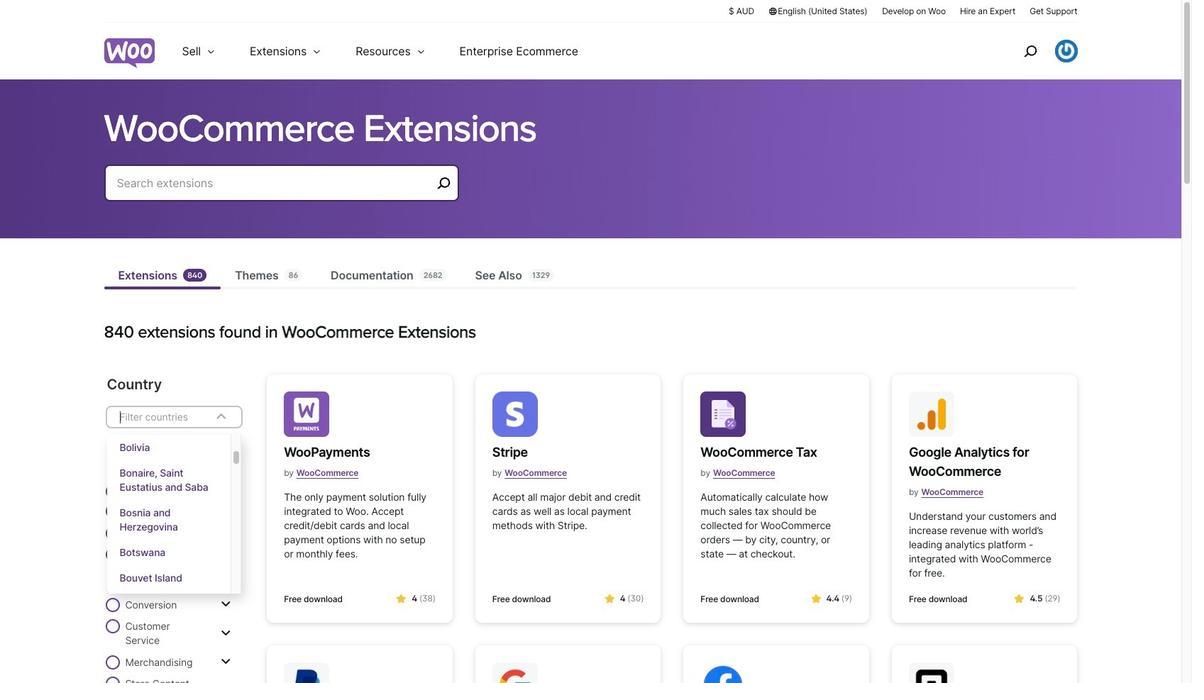 Task type: locate. For each thing, give the bounding box(es) containing it.
option
[[107, 435, 231, 461], [107, 461, 231, 500], [107, 500, 231, 540], [107, 540, 231, 566], [107, 566, 231, 591], [107, 591, 231, 617]]

6 option from the top
[[107, 591, 231, 617]]

1 vertical spatial show subcategories image
[[221, 657, 231, 668]]

None search field
[[104, 165, 459, 219]]

3 show subcategories image from the top
[[221, 599, 231, 611]]

show subcategories image
[[221, 628, 231, 639], [221, 657, 231, 668]]

2 show subcategories image from the top
[[221, 563, 231, 575]]

0 vertical spatial show subcategories image
[[221, 628, 231, 639]]

show subcategories image
[[221, 527, 231, 539], [221, 563, 231, 575], [221, 599, 231, 611]]

2 vertical spatial show subcategories image
[[221, 599, 231, 611]]

1 vertical spatial show subcategories image
[[221, 563, 231, 575]]

0 vertical spatial show subcategories image
[[221, 527, 231, 539]]

3 option from the top
[[107, 500, 231, 540]]

2 option from the top
[[107, 461, 231, 500]]

1 show subcategories image from the top
[[221, 628, 231, 639]]

5 option from the top
[[107, 566, 231, 591]]

list box
[[107, 435, 242, 617]]

Filter countries field
[[105, 406, 243, 617], [118, 408, 203, 427]]



Task type: describe. For each thing, give the bounding box(es) containing it.
1 show subcategories image from the top
[[221, 527, 231, 539]]

service navigation menu element
[[994, 28, 1078, 74]]

open account menu image
[[1055, 40, 1078, 62]]

angle down image
[[213, 409, 230, 426]]

Search extensions search field
[[117, 173, 432, 193]]

4 option from the top
[[107, 540, 231, 566]]

search image
[[1019, 40, 1042, 62]]

2 show subcategories image from the top
[[221, 657, 231, 668]]

1 option from the top
[[107, 435, 231, 461]]



Task type: vqa. For each thing, say whether or not it's contained in the screenshot.
bottommost Show subcategories image
yes



